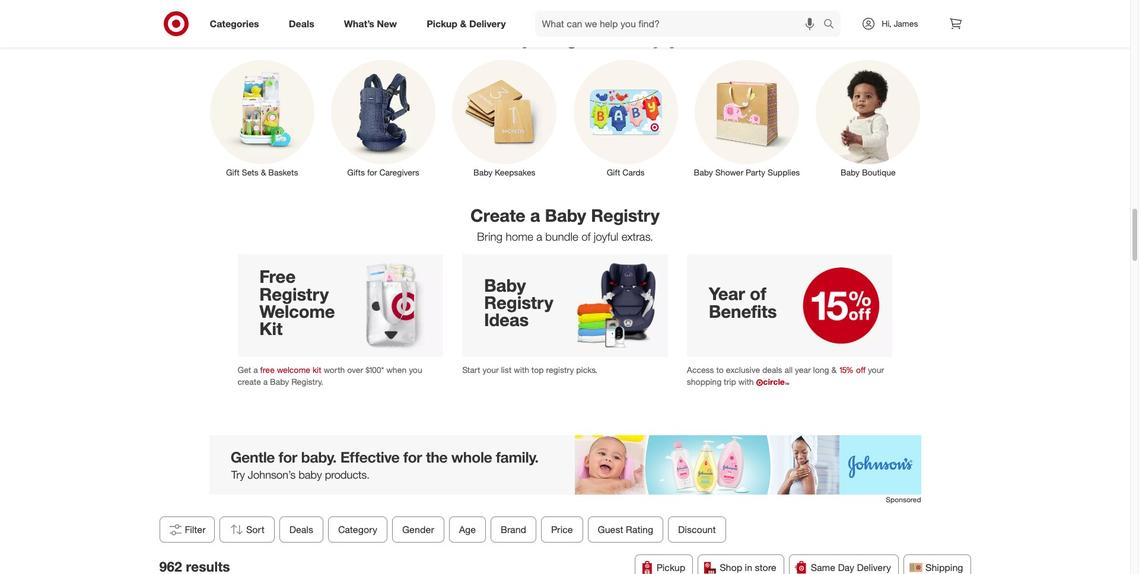 Task type: locate. For each thing, give the bounding box(es) containing it.
shop in store button
[[698, 555, 784, 574]]

bring
[[477, 230, 503, 243]]

party
[[746, 167, 765, 177]]

more
[[452, 28, 494, 49]]

a inside when you create a baby registry.
[[263, 377, 268, 387]]

baby for baby keepsakes
[[473, 167, 493, 177]]

2 horizontal spatial registry
[[591, 205, 660, 226]]

filter
[[185, 524, 206, 536]]

0 horizontal spatial registry
[[259, 283, 329, 305]]

registry for baby registry ideas
[[484, 292, 553, 313]]

&
[[460, 18, 467, 29], [261, 167, 266, 177], [831, 365, 837, 375]]

0 horizontal spatial with
[[514, 365, 529, 375]]

with
[[514, 365, 529, 375], [738, 377, 754, 387]]

give
[[567, 28, 600, 49]]

1 horizontal spatial &
[[460, 18, 467, 29]]

1 vertical spatial pickup
[[657, 562, 685, 574]]

boutique
[[862, 167, 896, 177]]

1 horizontal spatial registry
[[484, 292, 553, 313]]

supplies
[[768, 167, 800, 177]]

0 horizontal spatial to
[[545, 28, 562, 49]]

top
[[531, 365, 544, 375]]

0 horizontal spatial gift
[[226, 167, 239, 177]]

1 horizontal spatial delivery
[[857, 562, 891, 574]]

caregivers
[[379, 167, 419, 177]]

pickup
[[427, 18, 457, 29], [657, 562, 685, 574]]

1 horizontal spatial gift
[[607, 167, 620, 177]]

delivery for same day delivery
[[857, 562, 891, 574]]

0 horizontal spatial your
[[483, 365, 499, 375]]

tm
[[785, 382, 789, 386]]

baby for baby shower party supplies
[[694, 167, 713, 177]]

filter button
[[159, 517, 215, 543]]

to right access
[[716, 365, 724, 375]]

baby shower party supplies link
[[686, 58, 808, 179]]

a
[[530, 205, 540, 226], [536, 230, 542, 243], [253, 365, 258, 375], [263, 377, 268, 387]]

0 vertical spatial delivery
[[469, 18, 506, 29]]

home
[[506, 230, 533, 243]]

registry for free registry welcome kit
[[259, 283, 329, 305]]

brand
[[501, 524, 526, 536]]

registry inside free registry welcome kit
[[259, 283, 329, 305]]

pickup inside pickup button
[[657, 562, 685, 574]]

baby up the bundle
[[545, 205, 586, 226]]

baskets
[[268, 167, 298, 177]]

shower
[[715, 167, 743, 177]]

of left joyful at the right top of the page
[[581, 230, 591, 243]]

with for trip
[[738, 377, 754, 387]]

1 horizontal spatial your
[[868, 365, 884, 375]]

baby down free
[[270, 377, 289, 387]]

of inside create a baby registry bring home a bundle of joyful extras.
[[581, 230, 591, 243]]

year
[[709, 283, 745, 305]]

same day delivery button
[[789, 555, 899, 574]]

delivery inside button
[[857, 562, 891, 574]]

welcome
[[259, 301, 335, 322]]

with right list
[[514, 365, 529, 375]]

registry
[[546, 365, 574, 375]]

0 horizontal spatial of
[[581, 230, 591, 243]]

2 vertical spatial &
[[831, 365, 837, 375]]

deals left what's
[[289, 18, 314, 29]]

kit
[[259, 318, 283, 339]]

with for list
[[514, 365, 529, 375]]

year
[[795, 365, 811, 375]]

bundle
[[545, 230, 578, 243]]

free registry welcome kit
[[259, 266, 335, 339]]

gift left cards
[[607, 167, 620, 177]]

1 vertical spatial with
[[738, 377, 754, 387]]

1 vertical spatial deals
[[289, 524, 313, 536]]

off
[[856, 365, 866, 375]]

baby left boutique
[[841, 167, 860, 177]]

0 horizontal spatial &
[[261, 167, 266, 177]]

of right year
[[750, 283, 766, 305]]

a right get
[[253, 365, 258, 375]]

same day delivery
[[811, 562, 891, 574]]

gift sets & baskets link
[[201, 58, 323, 179]]

1 vertical spatial of
[[750, 283, 766, 305]]

◎ circle tm
[[756, 377, 789, 387]]

pickup down discount button
[[657, 562, 685, 574]]

1 vertical spatial &
[[261, 167, 266, 177]]

1 horizontal spatial with
[[738, 377, 754, 387]]

2 gift from the left
[[607, 167, 620, 177]]

your shopping trip with
[[687, 365, 884, 387]]

1 vertical spatial to
[[716, 365, 724, 375]]

0 vertical spatial pickup
[[427, 18, 457, 29]]

& left 15%
[[831, 365, 837, 375]]

baby for baby boutique
[[841, 167, 860, 177]]

ways
[[499, 28, 540, 49]]

start
[[462, 365, 480, 375]]

all
[[785, 365, 793, 375]]

create a baby registry bring home a bundle of joyful extras.
[[471, 205, 660, 243]]

0 horizontal spatial pickup
[[427, 18, 457, 29]]

discount button
[[668, 517, 726, 543]]

0 vertical spatial of
[[581, 230, 591, 243]]

pickup inside pickup & delivery link
[[427, 18, 457, 29]]

& left ways
[[460, 18, 467, 29]]

2 your from the left
[[868, 365, 884, 375]]

your right off
[[868, 365, 884, 375]]

1 gift from the left
[[226, 167, 239, 177]]

worth
[[324, 365, 345, 375]]

more ways to give some joy
[[452, 28, 679, 49]]

baby inside baby registry ideas
[[484, 275, 526, 296]]

pickup right new
[[427, 18, 457, 29]]

deals
[[762, 365, 782, 375]]

1 horizontal spatial pickup
[[657, 562, 685, 574]]

cards
[[623, 167, 645, 177]]

15%
[[839, 365, 854, 375]]

pickup for pickup
[[657, 562, 685, 574]]

new
[[377, 18, 397, 29]]

with inside the your shopping trip with
[[738, 377, 754, 387]]

baby left shower on the right top
[[694, 167, 713, 177]]

your
[[483, 365, 499, 375], [868, 365, 884, 375]]

with down exclusive
[[738, 377, 754, 387]]

baby boutique
[[841, 167, 896, 177]]

a down free
[[263, 377, 268, 387]]

deals
[[289, 18, 314, 29], [289, 524, 313, 536]]

baby left keepsakes
[[473, 167, 493, 177]]

hi,
[[882, 18, 891, 28]]

0 vertical spatial to
[[545, 28, 562, 49]]

when you create a baby registry.
[[238, 365, 422, 387]]

deals for deals button
[[289, 524, 313, 536]]

guest
[[598, 524, 623, 536]]

0 vertical spatial &
[[460, 18, 467, 29]]

baby
[[473, 167, 493, 177], [694, 167, 713, 177], [841, 167, 860, 177], [545, 205, 586, 226], [484, 275, 526, 296], [270, 377, 289, 387]]

james
[[894, 18, 918, 28]]

1 vertical spatial delivery
[[857, 562, 891, 574]]

& right sets
[[261, 167, 266, 177]]

baby boutique link
[[808, 58, 929, 179]]

deals inside deals button
[[289, 524, 313, 536]]

1 horizontal spatial of
[[750, 283, 766, 305]]

◎
[[756, 379, 763, 386]]

pickup button
[[635, 555, 693, 574]]

gift
[[226, 167, 239, 177], [607, 167, 620, 177]]

when
[[386, 365, 407, 375]]

list
[[501, 365, 511, 375]]

gift for gift sets & baskets
[[226, 167, 239, 177]]

circle
[[763, 377, 785, 387]]

0 vertical spatial deals
[[289, 18, 314, 29]]

to
[[545, 28, 562, 49], [716, 365, 724, 375]]

deals inside deals link
[[289, 18, 314, 29]]

deals right sort
[[289, 524, 313, 536]]

hi, james
[[882, 18, 918, 28]]

gift cards link
[[565, 58, 686, 179]]

baby keepsakes link
[[444, 58, 565, 179]]

shopping
[[687, 377, 722, 387]]

age button
[[449, 517, 486, 543]]

0 horizontal spatial delivery
[[469, 18, 506, 29]]

baby up ideas
[[484, 275, 526, 296]]

to left give
[[545, 28, 562, 49]]

gift left sets
[[226, 167, 239, 177]]

your left list
[[483, 365, 499, 375]]

0 vertical spatial with
[[514, 365, 529, 375]]



Task type: describe. For each thing, give the bounding box(es) containing it.
sets
[[242, 167, 259, 177]]

long
[[813, 365, 829, 375]]

deals link
[[279, 11, 329, 37]]

sponsored
[[886, 495, 921, 504]]

create
[[238, 377, 261, 387]]

search
[[818, 19, 847, 31]]

create
[[471, 205, 525, 226]]

gifts for caregivers
[[347, 167, 419, 177]]

joy
[[654, 28, 679, 49]]

shop
[[720, 562, 742, 574]]

shipping
[[926, 562, 963, 574]]

categories link
[[200, 11, 274, 37]]

over
[[347, 365, 363, 375]]

of inside 'year of benefits'
[[750, 283, 766, 305]]

pickup & delivery link
[[417, 11, 521, 37]]

category button
[[328, 517, 387, 543]]

get a free welcome kit worth over $100*
[[238, 365, 384, 375]]

discount
[[678, 524, 716, 536]]

pickup & delivery
[[427, 18, 506, 29]]

what's
[[344, 18, 374, 29]]

guest rating button
[[587, 517, 663, 543]]

registry inside create a baby registry bring home a bundle of joyful extras.
[[591, 205, 660, 226]]

category
[[338, 524, 377, 536]]

trip
[[724, 377, 736, 387]]

baby shower party supplies
[[694, 167, 800, 177]]

gifts
[[347, 167, 365, 177]]

gender button
[[392, 517, 444, 543]]

gift sets & baskets
[[226, 167, 298, 177]]

welcome
[[277, 365, 310, 375]]

guest rating
[[598, 524, 653, 536]]

2 horizontal spatial &
[[831, 365, 837, 375]]

access
[[687, 365, 714, 375]]

extras.
[[622, 230, 653, 243]]

shop in store
[[720, 562, 776, 574]]

for
[[367, 167, 377, 177]]

a right home
[[536, 230, 542, 243]]

free
[[260, 365, 275, 375]]

brand button
[[490, 517, 536, 543]]

your inside the your shopping trip with
[[868, 365, 884, 375]]

a up home
[[530, 205, 540, 226]]

same
[[811, 562, 835, 574]]

benefits
[[709, 301, 777, 322]]

start your list with top registry picks.
[[462, 365, 598, 375]]

kit
[[313, 365, 321, 375]]

age
[[459, 524, 476, 536]]

in
[[745, 562, 752, 574]]

baby for baby registry ideas
[[484, 275, 526, 296]]

categories
[[210, 18, 259, 29]]

you
[[409, 365, 422, 375]]

deals for deals link
[[289, 18, 314, 29]]

picks.
[[576, 365, 598, 375]]

rating
[[626, 524, 653, 536]]

exclusive
[[726, 365, 760, 375]]

year of benefits
[[709, 283, 777, 322]]

what's new link
[[334, 11, 412, 37]]

What can we help you find? suggestions appear below search field
[[535, 11, 827, 37]]

delivery for pickup & delivery
[[469, 18, 506, 29]]

pickup for pickup & delivery
[[427, 18, 457, 29]]

1 horizontal spatial to
[[716, 365, 724, 375]]

store
[[755, 562, 776, 574]]

gift for gift cards
[[607, 167, 620, 177]]

gifts for caregivers link
[[323, 58, 444, 179]]

1 your from the left
[[483, 365, 499, 375]]

free
[[259, 266, 296, 287]]

price button
[[541, 517, 583, 543]]

search button
[[818, 11, 847, 39]]

what's new
[[344, 18, 397, 29]]

baby inside create a baby registry bring home a bundle of joyful extras.
[[545, 205, 586, 226]]

baby registry ideas
[[484, 275, 553, 331]]

day
[[838, 562, 854, 574]]

baby keepsakes
[[473, 167, 535, 177]]

get
[[238, 365, 251, 375]]

keepsakes
[[495, 167, 535, 177]]

joyful
[[594, 230, 618, 243]]

baby inside when you create a baby registry.
[[270, 377, 289, 387]]

gift cards
[[607, 167, 645, 177]]

advertisement region
[[209, 435, 921, 495]]

sort
[[246, 524, 264, 536]]

sort button
[[219, 517, 274, 543]]

deals button
[[279, 517, 323, 543]]

price
[[551, 524, 573, 536]]



Task type: vqa. For each thing, say whether or not it's contained in the screenshot.
rightmost with
yes



